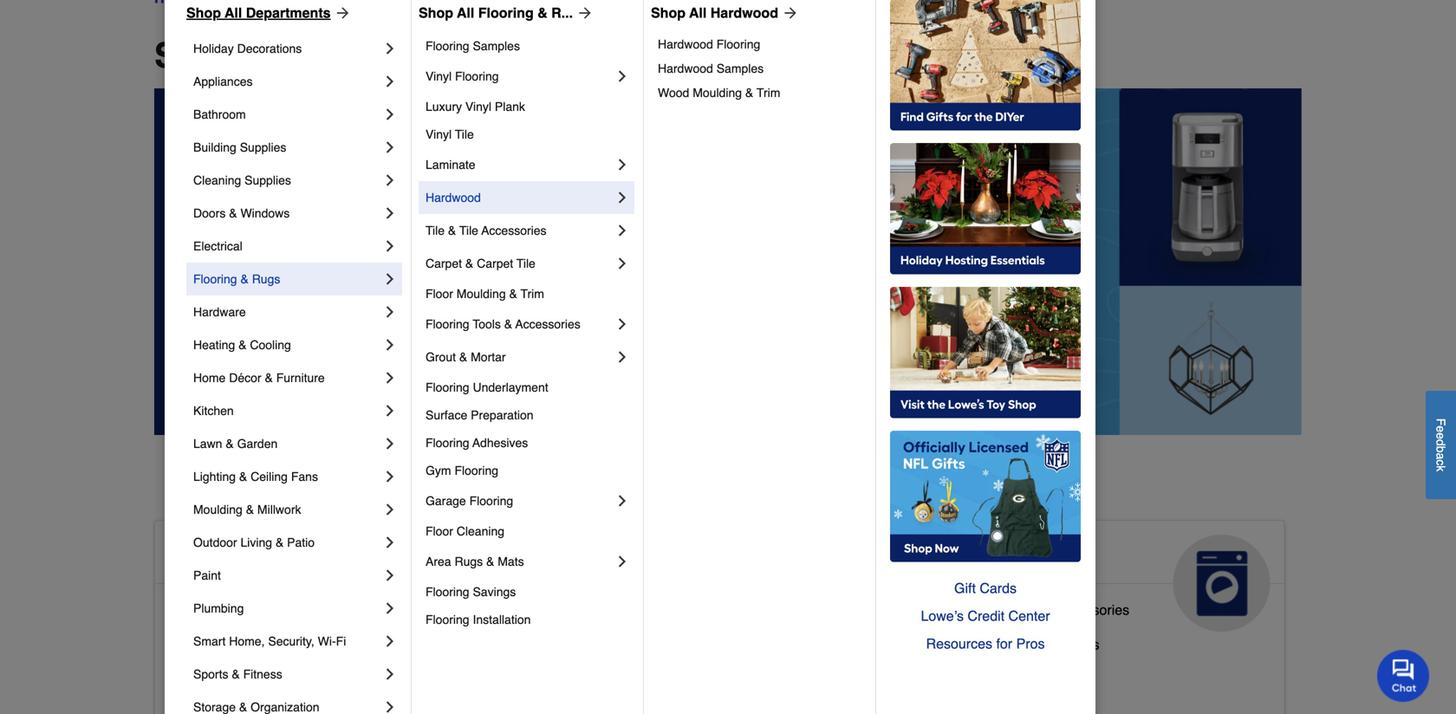 Task type: vqa. For each thing, say whether or not it's contained in the screenshot.
the topmost TRIM
yes



Task type: describe. For each thing, give the bounding box(es) containing it.
beverage & wine chillers link
[[942, 633, 1100, 667]]

fans
[[291, 470, 318, 484]]

moulding for wood
[[693, 86, 742, 100]]

garage
[[426, 494, 466, 508]]

kitchen
[[193, 404, 234, 418]]

outdoor living & patio
[[193, 536, 315, 550]]

grout & mortar
[[426, 350, 506, 364]]

& left mats
[[486, 555, 494, 569]]

millwork
[[257, 503, 301, 517]]

flooring down area
[[426, 585, 470, 599]]

lowe's credit center link
[[890, 603, 1081, 630]]

all for shop all departments
[[250, 36, 294, 75]]

luxury vinyl plank
[[426, 100, 525, 114]]

smart
[[193, 635, 226, 648]]

chevron right image for hardwood
[[614, 189, 631, 206]]

find gifts for the diyer. image
[[890, 0, 1081, 131]]

& right lawn
[[226, 437, 234, 451]]

1 horizontal spatial furniture
[[687, 664, 743, 680]]

grout & mortar link
[[426, 341, 614, 374]]

decorations
[[237, 42, 302, 55]]

flooring down flooring savings
[[426, 613, 470, 627]]

flooring inside "link"
[[426, 39, 470, 53]]

flooring up hardwood samples 'link'
[[717, 37, 761, 51]]

accessories for flooring tools & accessories
[[516, 317, 581, 331]]

sports & fitness
[[193, 668, 282, 681]]

accessible entry & home
[[169, 671, 326, 687]]

heating
[[193, 338, 235, 352]]

accessories for tile & tile accessories
[[482, 224, 547, 238]]

chevron right image for plumbing
[[381, 600, 399, 617]]

vinyl tile link
[[426, 121, 631, 148]]

sports
[[193, 668, 228, 681]]

enjoy savings year-round. no matter what you're shopping for, find what you need at a great price. image
[[154, 88, 1302, 435]]

flooring down surface
[[426, 436, 470, 450]]

plumbing
[[193, 602, 244, 616]]

doors & windows
[[193, 206, 290, 220]]

wood moulding & trim
[[658, 86, 781, 100]]

lawn & garden link
[[193, 427, 381, 460]]

flooring adhesives link
[[426, 429, 631, 457]]

flooring down flooring adhesives
[[455, 464, 499, 478]]

vinyl flooring link
[[426, 60, 614, 93]]

livestock
[[555, 630, 613, 646]]

ceiling
[[251, 470, 288, 484]]

chevron right image for doors & windows
[[381, 205, 399, 222]]

supplies for building supplies
[[240, 140, 286, 154]]

smart home, security, wi-fi
[[193, 635, 346, 648]]

garage flooring
[[426, 494, 513, 508]]

chillers
[[1053, 637, 1100, 653]]

officially licensed n f l gifts. shop now. image
[[890, 431, 1081, 563]]

accessories for appliance parts & accessories
[[1055, 602, 1130, 618]]

flooring adhesives
[[426, 436, 528, 450]]

outdoor living & patio link
[[193, 526, 381, 559]]

c
[[1434, 460, 1448, 466]]

laminate link
[[426, 148, 614, 181]]

accessible entry & home link
[[169, 667, 326, 702]]

tile & tile accessories
[[426, 224, 547, 238]]

chevron right image for holiday decorations
[[381, 40, 399, 57]]

care
[[555, 570, 609, 597]]

chevron right image for heating & cooling
[[381, 336, 399, 354]]

chevron right image for hardware
[[381, 303, 399, 321]]

0 horizontal spatial pet
[[555, 664, 576, 680]]

chevron right image for laminate
[[614, 156, 631, 173]]

chevron right image for building supplies
[[381, 139, 399, 156]]

& left pros
[[1005, 637, 1014, 653]]

0 vertical spatial appliances
[[193, 75, 253, 88]]

chevron right image for electrical
[[381, 238, 399, 255]]

moulding & millwork
[[193, 503, 301, 517]]

animal & pet care link
[[541, 521, 898, 632]]

hardwood up hardwood flooring link
[[711, 5, 778, 21]]

flooring installation
[[426, 613, 531, 627]]

& up 'floor moulding & trim' on the top
[[465, 257, 474, 270]]

chevron right image for smart home, security, wi-fi
[[381, 633, 399, 650]]

1 e from the top
[[1434, 426, 1448, 433]]

gift cards
[[955, 580, 1017, 596]]

1 vertical spatial appliances link
[[928, 521, 1285, 632]]

fi
[[336, 635, 346, 648]]

moulding inside "link"
[[193, 503, 243, 517]]

pet beds, houses, & furniture
[[555, 664, 743, 680]]

area rugs & mats
[[426, 555, 524, 569]]

& right doors
[[229, 206, 237, 220]]

& right grout
[[459, 350, 467, 364]]

flooring up surface
[[426, 381, 470, 394]]

flooring up grout
[[426, 317, 470, 331]]

appliance parts & accessories link
[[942, 598, 1130, 633]]

& down carpet & carpet tile link
[[509, 287, 517, 301]]

animal & pet care image
[[787, 535, 884, 632]]

tools
[[473, 317, 501, 331]]

lowe's
[[921, 608, 964, 624]]

bedroom
[[239, 637, 295, 653]]

hardwood samples
[[658, 62, 764, 75]]

flooring samples
[[426, 39, 520, 53]]

moulding for floor
[[457, 287, 506, 301]]

flooring up luxury vinyl plank
[[455, 69, 499, 83]]

building supplies
[[193, 140, 286, 154]]

grout
[[426, 350, 456, 364]]

shop all departments
[[186, 5, 331, 21]]

departments for shop all departments
[[246, 5, 331, 21]]

0 vertical spatial furniture
[[276, 371, 325, 385]]

flooring & rugs
[[193, 272, 280, 286]]

rugs inside flooring & rugs link
[[252, 272, 280, 286]]

resources for pros
[[926, 636, 1045, 652]]

hardwood for hardwood samples
[[658, 62, 713, 75]]

carpet & carpet tile link
[[426, 247, 614, 280]]

& left cooling
[[239, 338, 247, 352]]

& left patio
[[276, 536, 284, 550]]

vinyl for vinyl flooring
[[426, 69, 452, 83]]

accessible bedroom
[[169, 637, 295, 653]]

savings
[[473, 585, 516, 599]]

& left the 'millwork' at left bottom
[[246, 503, 254, 517]]

chevron right image for area rugs & mats
[[614, 553, 631, 570]]

bathroom inside accessible bathroom link
[[239, 602, 299, 618]]

laminate
[[426, 158, 476, 172]]

all for shop all hardwood
[[689, 5, 707, 21]]

floor cleaning
[[426, 525, 505, 538]]

chevron right image for vinyl flooring
[[614, 68, 631, 85]]

accessible home image
[[401, 535, 498, 632]]

pet inside animal & pet care
[[667, 542, 705, 570]]

& left r...
[[538, 5, 548, 21]]

resources
[[926, 636, 993, 652]]

paint
[[193, 569, 221, 583]]

chevron right image for outdoor living & patio
[[381, 534, 399, 551]]

accessible for accessible bathroom
[[169, 602, 235, 618]]

shop all hardwood link
[[651, 3, 799, 23]]

flooring underlayment
[[426, 381, 548, 394]]

chevron right image for sports & fitness
[[381, 666, 399, 683]]

vinyl tile
[[426, 127, 474, 141]]

0 horizontal spatial cleaning
[[193, 173, 241, 187]]

f e e d b a c k
[[1434, 418, 1448, 472]]

heating & cooling
[[193, 338, 291, 352]]

shop all departments
[[154, 36, 515, 75]]

accessible for accessible bedroom
[[169, 637, 235, 653]]

flooring samples link
[[426, 32, 631, 60]]

chevron right image for grout & mortar
[[614, 349, 631, 366]]

& right 'tools'
[[504, 317, 512, 331]]

1 vertical spatial vinyl
[[465, 100, 492, 114]]

trim for wood moulding & trim
[[757, 86, 781, 100]]

hardwood flooring link
[[658, 32, 863, 56]]

shop all departments link
[[186, 3, 352, 23]]

2 carpet from the left
[[477, 257, 513, 270]]

vinyl for vinyl tile
[[426, 127, 452, 141]]

paint link
[[193, 559, 381, 592]]

gift
[[955, 580, 976, 596]]

& right the houses,
[[674, 664, 683, 680]]

mats
[[498, 555, 524, 569]]

arrow right image
[[331, 4, 352, 22]]



Task type: locate. For each thing, give the bounding box(es) containing it.
floor down carpet & carpet tile on the left top of page
[[426, 287, 453, 301]]

arrow right image inside shop all hardwood link
[[778, 4, 799, 22]]

1 horizontal spatial carpet
[[477, 257, 513, 270]]

security,
[[268, 635, 315, 648]]

1 vertical spatial home
[[303, 542, 370, 570]]

2 horizontal spatial shop
[[651, 5, 686, 21]]

1 horizontal spatial shop
[[419, 5, 453, 21]]

cleaning up area rugs & mats
[[457, 525, 505, 538]]

chevron right image for moulding & millwork
[[381, 501, 399, 518]]

samples for flooring samples
[[473, 39, 520, 53]]

chevron right image for cleaning supplies
[[381, 172, 399, 189]]

cleaning down building
[[193, 173, 241, 187]]

accessories up carpet & carpet tile link
[[482, 224, 547, 238]]

1 horizontal spatial appliances
[[942, 542, 1071, 570]]

hardwood down laminate
[[426, 191, 481, 205]]

2 floor from the top
[[426, 525, 453, 538]]

all up hardwood flooring
[[689, 5, 707, 21]]

cleaning supplies link
[[193, 164, 381, 197]]

1 vertical spatial floor
[[426, 525, 453, 538]]

0 vertical spatial moulding
[[693, 86, 742, 100]]

appliances image
[[1174, 535, 1271, 632]]

1 horizontal spatial appliances link
[[928, 521, 1285, 632]]

1 vertical spatial departments
[[303, 36, 515, 75]]

0 vertical spatial home
[[193, 371, 226, 385]]

cleaning supplies
[[193, 173, 291, 187]]

arrow right image up 'flooring samples' "link"
[[573, 4, 594, 22]]

floor moulding & trim link
[[426, 280, 631, 308]]

& down hardwood samples 'link'
[[746, 86, 754, 100]]

departments up luxury
[[303, 36, 515, 75]]

chevron right image for bathroom
[[381, 106, 399, 123]]

1 vertical spatial supplies
[[245, 173, 291, 187]]

chevron right image for tile & tile accessories
[[614, 222, 631, 239]]

appliances link down decorations at the top left of page
[[193, 65, 381, 98]]

moulding up 'outdoor' on the bottom left of the page
[[193, 503, 243, 517]]

furniture
[[276, 371, 325, 385], [687, 664, 743, 680]]

hardwood up "wood"
[[658, 62, 713, 75]]

0 horizontal spatial shop
[[186, 5, 221, 21]]

tile & tile accessories link
[[426, 214, 614, 247]]

moulding & millwork link
[[193, 493, 381, 526]]

moulding down carpet & carpet tile on the left top of page
[[457, 287, 506, 301]]

hardwood link
[[426, 181, 614, 214]]

1 horizontal spatial pet
[[667, 542, 705, 570]]

arrow right image inside shop all flooring & r... link
[[573, 4, 594, 22]]

1 horizontal spatial moulding
[[457, 287, 506, 301]]

chevron right image
[[381, 40, 399, 57], [381, 73, 399, 90], [381, 205, 399, 222], [614, 222, 631, 239], [381, 303, 399, 321], [614, 316, 631, 333], [614, 349, 631, 366], [381, 369, 399, 387], [381, 468, 399, 485], [381, 501, 399, 518], [381, 534, 399, 551], [614, 553, 631, 570], [381, 600, 399, 617], [381, 666, 399, 683]]

0 horizontal spatial furniture
[[276, 371, 325, 385]]

& right 'parts'
[[1043, 602, 1052, 618]]

all down shop all departments link
[[250, 36, 294, 75]]

gym
[[426, 464, 451, 478]]

1 vertical spatial pet
[[555, 664, 576, 680]]

0 vertical spatial bathroom
[[193, 108, 246, 121]]

surface preparation link
[[426, 401, 631, 429]]

hardwood inside 'link'
[[658, 62, 713, 75]]

supplies up cleaning supplies
[[240, 140, 286, 154]]

samples for hardwood samples
[[717, 62, 764, 75]]

3 shop from the left
[[651, 5, 686, 21]]

0 vertical spatial samples
[[473, 39, 520, 53]]

0 horizontal spatial appliances link
[[193, 65, 381, 98]]

2 arrow right image from the left
[[778, 4, 799, 22]]

shop for shop all departments
[[186, 5, 221, 21]]

&
[[538, 5, 548, 21], [746, 86, 754, 100], [229, 206, 237, 220], [448, 224, 456, 238], [465, 257, 474, 270], [241, 272, 249, 286], [509, 287, 517, 301], [504, 317, 512, 331], [239, 338, 247, 352], [459, 350, 467, 364], [265, 371, 273, 385], [226, 437, 234, 451], [239, 470, 247, 484], [246, 503, 254, 517], [276, 536, 284, 550], [643, 542, 661, 570], [486, 555, 494, 569], [1043, 602, 1052, 618], [1005, 637, 1014, 653], [674, 664, 683, 680], [232, 668, 240, 681], [275, 671, 285, 687]]

chevron right image for appliances
[[381, 73, 399, 90]]

accessible for accessible entry & home
[[169, 671, 235, 687]]

chevron right image for garage flooring
[[614, 492, 631, 510]]

kitchen link
[[193, 394, 381, 427]]

e up b
[[1434, 433, 1448, 439]]

electrical link
[[193, 230, 381, 263]]

0 horizontal spatial samples
[[473, 39, 520, 53]]

moulding down the hardwood samples
[[693, 86, 742, 100]]

2 accessible from the top
[[169, 602, 235, 618]]

0 horizontal spatial carpet
[[426, 257, 462, 270]]

rugs right area
[[455, 555, 483, 569]]

1 vertical spatial samples
[[717, 62, 764, 75]]

0 vertical spatial vinyl
[[426, 69, 452, 83]]

accessible for accessible home
[[169, 542, 296, 570]]

2 e from the top
[[1434, 433, 1448, 439]]

livestock supplies
[[555, 630, 670, 646]]

pet
[[667, 542, 705, 570], [555, 664, 576, 680]]

all up flooring samples
[[457, 5, 474, 21]]

wine
[[1018, 637, 1050, 653]]

departments for shop all departments
[[303, 36, 515, 75]]

accessories down floor moulding & trim link
[[516, 317, 581, 331]]

& right entry
[[275, 671, 285, 687]]

flooring up floor cleaning at left bottom
[[470, 494, 513, 508]]

chevron right image for lawn & garden
[[381, 435, 399, 453]]

holiday
[[193, 42, 234, 55]]

shop all flooring & r...
[[419, 5, 573, 21]]

resources for pros link
[[890, 630, 1081, 658]]

arrow right image up hardwood flooring link
[[778, 4, 799, 22]]

& right animal
[[643, 542, 661, 570]]

doors & windows link
[[193, 197, 381, 230]]

plumbing link
[[193, 592, 381, 625]]

lighting & ceiling fans
[[193, 470, 318, 484]]

0 vertical spatial cleaning
[[193, 173, 241, 187]]

samples up wood moulding & trim link
[[717, 62, 764, 75]]

floor moulding & trim
[[426, 287, 544, 301]]

& right décor
[[265, 371, 273, 385]]

shop for shop all flooring & r...
[[419, 5, 453, 21]]

preparation
[[471, 408, 534, 422]]

cooling
[[250, 338, 291, 352]]

hardwood for hardwood
[[426, 191, 481, 205]]

floor cleaning link
[[426, 518, 631, 545]]

& up hardware
[[241, 272, 249, 286]]

hardwood samples link
[[658, 56, 863, 81]]

0 vertical spatial rugs
[[252, 272, 280, 286]]

cleaning
[[193, 173, 241, 187], [457, 525, 505, 538]]

accessible home link
[[155, 521, 512, 632]]

flooring up 'flooring samples' "link"
[[478, 5, 534, 21]]

0 horizontal spatial rugs
[[252, 272, 280, 286]]

0 vertical spatial pet
[[667, 542, 705, 570]]

chevron right image for paint
[[381, 567, 399, 584]]

bathroom up building
[[193, 108, 246, 121]]

2 vertical spatial moulding
[[193, 503, 243, 517]]

bathroom link
[[193, 98, 381, 131]]

3 accessible from the top
[[169, 637, 235, 653]]

supplies up the houses,
[[617, 630, 670, 646]]

credit
[[968, 608, 1005, 624]]

samples down shop all flooring & r...
[[473, 39, 520, 53]]

1 floor from the top
[[426, 287, 453, 301]]

gym flooring link
[[426, 457, 631, 485]]

furniture right the houses,
[[687, 664, 743, 680]]

flooring underlayment link
[[426, 374, 631, 401]]

2 vertical spatial home
[[289, 671, 326, 687]]

appliances link up chillers
[[928, 521, 1285, 632]]

flooring savings
[[426, 585, 516, 599]]

appliances up cards
[[942, 542, 1071, 570]]

1 horizontal spatial cleaning
[[457, 525, 505, 538]]

holiday decorations link
[[193, 32, 381, 65]]

supplies for livestock supplies
[[617, 630, 670, 646]]

floor up area
[[426, 525, 453, 538]]

building
[[193, 140, 237, 154]]

center
[[1009, 608, 1050, 624]]

departments up holiday decorations link
[[246, 5, 331, 21]]

floor for floor moulding & trim
[[426, 287, 453, 301]]

1 vertical spatial trim
[[521, 287, 544, 301]]

2 horizontal spatial moulding
[[693, 86, 742, 100]]

1 horizontal spatial rugs
[[455, 555, 483, 569]]

chevron right image for lighting & ceiling fans
[[381, 468, 399, 485]]

1 vertical spatial appliances
[[942, 542, 1071, 570]]

r...
[[552, 5, 573, 21]]

appliances
[[193, 75, 253, 88], [942, 542, 1071, 570]]

1 horizontal spatial samples
[[717, 62, 764, 75]]

chevron right image
[[614, 68, 631, 85], [381, 106, 399, 123], [381, 139, 399, 156], [614, 156, 631, 173], [381, 172, 399, 189], [614, 189, 631, 206], [381, 238, 399, 255], [614, 255, 631, 272], [381, 270, 399, 288], [381, 336, 399, 354], [381, 402, 399, 420], [381, 435, 399, 453], [614, 492, 631, 510], [381, 567, 399, 584], [381, 633, 399, 650], [381, 699, 399, 714]]

shop all hardwood
[[651, 5, 778, 21]]

chevron right image for flooring & rugs
[[381, 270, 399, 288]]

vinyl up luxury
[[426, 69, 452, 83]]

lowe's credit center
[[921, 608, 1050, 624]]

supplies
[[240, 140, 286, 154], [245, 173, 291, 187], [617, 630, 670, 646]]

1 vertical spatial rugs
[[455, 555, 483, 569]]

0 horizontal spatial trim
[[521, 287, 544, 301]]

shop for shop all hardwood
[[651, 5, 686, 21]]

1 vertical spatial bathroom
[[239, 602, 299, 618]]

floor for floor cleaning
[[426, 525, 453, 538]]

accessories inside "link"
[[1055, 602, 1130, 618]]

accessible bathroom link
[[169, 598, 299, 633]]

holiday hosting essentials. image
[[890, 143, 1081, 275]]

flooring down electrical
[[193, 272, 237, 286]]

hardwood flooring
[[658, 37, 761, 51]]

0 horizontal spatial arrow right image
[[573, 4, 594, 22]]

holiday decorations
[[193, 42, 302, 55]]

supplies for cleaning supplies
[[245, 173, 291, 187]]

area rugs & mats link
[[426, 545, 614, 578]]

samples
[[473, 39, 520, 53], [717, 62, 764, 75]]

accessible
[[169, 542, 296, 570], [169, 602, 235, 618], [169, 637, 235, 653], [169, 671, 235, 687]]

luxury vinyl plank link
[[426, 93, 631, 121]]

flooring up vinyl flooring
[[426, 39, 470, 53]]

b
[[1434, 446, 1448, 453]]

1 horizontal spatial trim
[[757, 86, 781, 100]]

beverage & wine chillers
[[942, 637, 1100, 653]]

chevron right image for flooring tools & accessories
[[614, 316, 631, 333]]

0 horizontal spatial appliances
[[193, 75, 253, 88]]

0 vertical spatial appliances link
[[193, 65, 381, 98]]

shop up holiday
[[186, 5, 221, 21]]

chevron right image for carpet & carpet tile
[[614, 255, 631, 272]]

accessories up chillers
[[1055, 602, 1130, 618]]

shop up flooring samples
[[419, 5, 453, 21]]

arrow right image
[[573, 4, 594, 22], [778, 4, 799, 22]]

e up d
[[1434, 426, 1448, 433]]

0 vertical spatial departments
[[246, 5, 331, 21]]

shop
[[186, 5, 221, 21], [419, 5, 453, 21], [651, 5, 686, 21]]

wood
[[658, 86, 690, 100]]

vinyl down luxury
[[426, 127, 452, 141]]

& inside animal & pet care
[[643, 542, 661, 570]]

departments
[[246, 5, 331, 21], [303, 36, 515, 75]]

moulding
[[693, 86, 742, 100], [457, 287, 506, 301], [193, 503, 243, 517]]

tile
[[455, 127, 474, 141], [426, 224, 445, 238], [460, 224, 479, 238], [517, 257, 536, 270]]

outdoor
[[193, 536, 237, 550]]

0 vertical spatial accessories
[[482, 224, 547, 238]]

1 vertical spatial moulding
[[457, 287, 506, 301]]

arrow right image for shop all flooring & r...
[[573, 4, 594, 22]]

bathroom
[[193, 108, 246, 121], [239, 602, 299, 618]]

arrow right image for shop all hardwood
[[778, 4, 799, 22]]

trim down hardwood samples 'link'
[[757, 86, 781, 100]]

4 accessible from the top
[[169, 671, 235, 687]]

hardware link
[[193, 296, 381, 329]]

accessories
[[482, 224, 547, 238], [516, 317, 581, 331], [1055, 602, 1130, 618]]

hardwood for hardwood flooring
[[658, 37, 713, 51]]

appliances down holiday
[[193, 75, 253, 88]]

floor
[[426, 287, 453, 301], [426, 525, 453, 538]]

all for shop all flooring & r...
[[457, 5, 474, 21]]

2 vertical spatial accessories
[[1055, 602, 1130, 618]]

samples inside 'flooring samples' "link"
[[473, 39, 520, 53]]

electrical
[[193, 239, 243, 253]]

lighting
[[193, 470, 236, 484]]

1 horizontal spatial arrow right image
[[778, 4, 799, 22]]

e
[[1434, 426, 1448, 433], [1434, 433, 1448, 439]]

surface
[[426, 408, 468, 422]]

parts
[[1006, 602, 1039, 618]]

trim down carpet & carpet tile link
[[521, 287, 544, 301]]

visit the lowe's toy shop. image
[[890, 287, 1081, 419]]

for
[[997, 636, 1013, 652]]

rugs up hardware link on the left
[[252, 272, 280, 286]]

furniture up kitchen link
[[276, 371, 325, 385]]

all up holiday decorations
[[225, 5, 242, 21]]

& down accessible bedroom link
[[232, 668, 240, 681]]

f e e d b a c k button
[[1426, 391, 1456, 499]]

& up carpet & carpet tile on the left top of page
[[448, 224, 456, 238]]

home décor & furniture
[[193, 371, 325, 385]]

0 horizontal spatial moulding
[[193, 503, 243, 517]]

accessible bedroom link
[[169, 633, 295, 667]]

windows
[[241, 206, 290, 220]]

vinyl left plank
[[465, 100, 492, 114]]

smart home, security, wi-fi link
[[193, 625, 381, 658]]

0 vertical spatial trim
[[757, 86, 781, 100]]

all for shop all departments
[[225, 5, 242, 21]]

0 vertical spatial supplies
[[240, 140, 286, 154]]

1 arrow right image from the left
[[573, 4, 594, 22]]

hardwood up the hardwood samples
[[658, 37, 713, 51]]

chevron right image for kitchen
[[381, 402, 399, 420]]

samples inside hardwood samples 'link'
[[717, 62, 764, 75]]

home
[[193, 371, 226, 385], [303, 542, 370, 570], [289, 671, 326, 687]]

wood moulding & trim link
[[658, 81, 863, 105]]

bathroom up smart home, security, wi-fi
[[239, 602, 299, 618]]

accessible home
[[169, 542, 370, 570]]

trim for floor moulding & trim
[[521, 287, 544, 301]]

chevron right image for home décor & furniture
[[381, 369, 399, 387]]

2 vertical spatial supplies
[[617, 630, 670, 646]]

chat invite button image
[[1378, 649, 1430, 702]]

animal
[[555, 542, 636, 570]]

vinyl
[[426, 69, 452, 83], [465, 100, 492, 114], [426, 127, 452, 141]]

1 vertical spatial accessories
[[516, 317, 581, 331]]

supplies up windows
[[245, 173, 291, 187]]

0 vertical spatial floor
[[426, 287, 453, 301]]

2 vertical spatial vinyl
[[426, 127, 452, 141]]

décor
[[229, 371, 261, 385]]

shop all flooring & r... link
[[419, 3, 594, 23]]

2 shop from the left
[[419, 5, 453, 21]]

1 accessible from the top
[[169, 542, 296, 570]]

1 carpet from the left
[[426, 257, 462, 270]]

& left the ceiling
[[239, 470, 247, 484]]

rugs inside area rugs & mats link
[[455, 555, 483, 569]]

1 vertical spatial cleaning
[[457, 525, 505, 538]]

1 shop from the left
[[186, 5, 221, 21]]

shop up hardwood flooring
[[651, 5, 686, 21]]

1 vertical spatial furniture
[[687, 664, 743, 680]]



